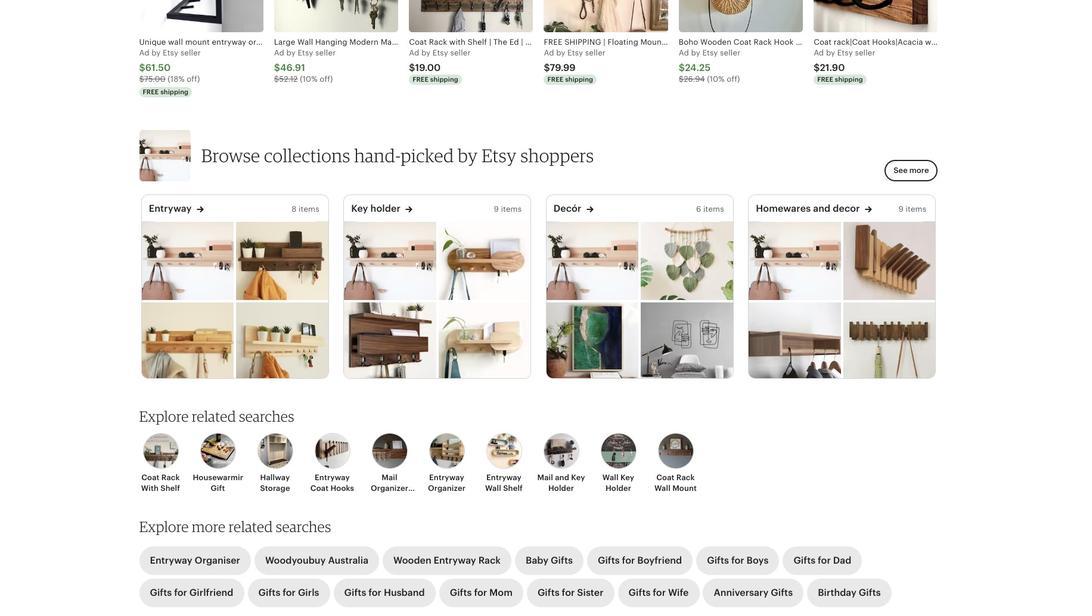 Task type: locate. For each thing, give the bounding box(es) containing it.
girlfriend
[[190, 588, 234, 598]]

large
[[274, 37, 296, 46]]

free down 21.90
[[818, 76, 834, 83]]

gifts for gifts for girlfriend
[[150, 588, 172, 598]]

etsy up 24.25
[[703, 48, 718, 57]]

key left coat rack wall mount
[[621, 473, 635, 482]]

1 horizontal spatial and
[[814, 203, 831, 214]]

(10% down 24.25
[[708, 75, 725, 84]]

0 vertical spatial related
[[192, 407, 236, 425]]

for for husband
[[369, 588, 382, 598]]

related
[[192, 407, 236, 425], [229, 518, 273, 536]]

anniversary gifts
[[714, 588, 793, 598]]

b for 21.90
[[827, 48, 832, 57]]

6 a from the left
[[814, 48, 820, 57]]

b for 24.25
[[692, 48, 697, 57]]

d inside a d b y etsy seller $ 21.90 free shipping
[[820, 48, 825, 57]]

free inside a d b y etsy seller $ 21.90 free shipping
[[818, 76, 834, 83]]

free down 79.99
[[548, 76, 564, 83]]

0 horizontal spatial holder
[[434, 37, 460, 46]]

for left mom
[[474, 588, 487, 598]]

etsy for 61.50
[[163, 48, 178, 57]]

wooden peg coat rack, entryway organization image
[[142, 302, 234, 381]]

anniversary gifts link
[[704, 579, 804, 607]]

gifts inside gifts for dad link
[[794, 555, 816, 565]]

shipping down (18%
[[161, 88, 189, 96]]

b inside a d b y etsy seller $ 21.90 free shipping
[[827, 48, 832, 57]]

8 items
[[292, 205, 320, 214]]

for left "boys"
[[732, 555, 745, 565]]

1 organizer from the left
[[371, 484, 409, 493]]

decor
[[833, 203, 861, 214]]

gifts inside gifts for boyfriend 'link'
[[598, 555, 620, 565]]

gifts for wife
[[629, 588, 689, 598]]

and left decor
[[814, 203, 831, 214]]

birthday
[[818, 588, 857, 598]]

y up 24.25
[[697, 48, 701, 57]]

for left the girls on the left bottom
[[283, 588, 296, 598]]

2 seller from the left
[[316, 48, 336, 57]]

2 entryway organizer wall (all in one) - coat rack wall mount, entryway organization, entryway shelf, mail and key holder, housewarming gift image from the left
[[344, 221, 436, 300]]

coat inside coat rack wall mount
[[657, 473, 675, 482]]

2 horizontal spatial rack
[[677, 473, 695, 482]]

modern
[[350, 37, 379, 46]]

gifts for gifts for husband
[[345, 588, 366, 598]]

1 horizontal spatial holder
[[549, 484, 574, 493]]

etsy up 19.00
[[433, 48, 448, 57]]

9 items up entryway organization, key holder, wall mount coat rack with shelf, mail organizer, white oak entryway organizer for home decor image
[[494, 205, 522, 214]]

woodyoubuy
[[265, 555, 326, 565]]

organizer right the hooks
[[371, 484, 409, 493]]

explore for explore more related searches
[[139, 518, 189, 536]]

2 horizontal spatial off)
[[727, 75, 741, 84]]

rack inside coat rack wall mount
[[677, 473, 695, 482]]

2 horizontal spatial coat
[[657, 473, 675, 482]]

shelf left the mail and key holder
[[504, 484, 523, 493]]

1 horizontal spatial more
[[910, 166, 930, 175]]

0 vertical spatial searches
[[239, 407, 295, 425]]

a inside the a d b y etsy seller $ 19.00 free shipping
[[409, 48, 415, 57]]

y inside large wall hanging modern magnetic key holder a d b y etsy seller $ 46.91 $ 52.12 (10% off)
[[291, 48, 296, 57]]

5 b from the left
[[692, 48, 697, 57]]

gifts down the australia
[[345, 588, 366, 598]]

gifts for wife link
[[618, 579, 700, 607]]

b inside a d b y etsy seller $ 79.99 free shipping
[[557, 48, 562, 57]]

free inside 'a d b y etsy seller $ 61.50 $ 75.00 (18% off) free shipping'
[[143, 88, 159, 96]]

wall inside entryway wall shelf
[[486, 484, 502, 493]]

for left dad
[[818, 555, 831, 565]]

2 off) from the left
[[320, 75, 333, 84]]

free inside a d b y etsy seller $ 79.99 free shipping
[[548, 76, 564, 83]]

4 d from the left
[[550, 48, 555, 57]]

6 seller from the left
[[856, 48, 876, 57]]

1 9 from the left
[[494, 205, 499, 214]]

coat rack with shelf | the ed | key holder entryway organizer towel rack key hooks wall mounted leash mask holder rustic modern with storage image
[[409, 0, 534, 32]]

off) inside a d b y etsy seller $ 24.25 $ 26.94 (10% off)
[[727, 75, 741, 84]]

4 a from the left
[[544, 48, 550, 57]]

a for 61.50
[[139, 48, 145, 57]]

2 mail from the left
[[538, 473, 554, 482]]

2 items from the left
[[501, 205, 522, 214]]

related down storage
[[229, 518, 273, 536]]

explore related searches region
[[132, 407, 946, 515]]

3 a from the left
[[409, 48, 415, 57]]

5 a from the left
[[679, 48, 685, 57]]

b up 19.00
[[422, 48, 427, 57]]

0 horizontal spatial off)
[[187, 75, 200, 84]]

key left wall key holder
[[572, 473, 585, 482]]

seller down hanging
[[316, 48, 336, 57]]

6 y from the left
[[832, 48, 836, 57]]

d up 79.99
[[550, 48, 555, 57]]

wall key holder link
[[594, 433, 644, 494]]

5 y from the left
[[697, 48, 701, 57]]

holder
[[434, 37, 460, 46], [549, 484, 574, 493], [606, 484, 632, 493]]

0 horizontal spatial coat
[[142, 473, 160, 482]]

for left wife
[[653, 588, 666, 598]]

mail inside mail organizer wall
[[382, 473, 398, 482]]

3 d from the left
[[415, 48, 420, 57]]

etsy inside 'a d b y etsy seller $ 61.50 $ 75.00 (18% off) free shipping'
[[163, 48, 178, 57]]

b inside 'a d b y etsy seller $ 61.50 $ 75.00 (18% off) free shipping'
[[152, 48, 157, 57]]

seller inside a d b y etsy seller $ 79.99 free shipping
[[586, 48, 606, 57]]

seller inside a d b y etsy seller $ 24.25 $ 26.94 (10% off)
[[721, 48, 741, 57]]

gifts left the girls on the left bottom
[[259, 588, 281, 598]]

and
[[814, 203, 831, 214], [555, 473, 570, 482]]

$
[[139, 63, 145, 73], [274, 63, 280, 73], [409, 63, 415, 73], [544, 63, 550, 73], [679, 63, 685, 73], [814, 63, 820, 73], [139, 75, 144, 84], [274, 75, 279, 84], [679, 75, 684, 84]]

holder up the a d b y etsy seller $ 19.00 free shipping
[[434, 37, 460, 46]]

seller down free shipping | floating mountain | rustic coat rack | entryway decor | cabin | perfect mountain shelves for storage | wall mounted key rack image
[[586, 48, 606, 57]]

etsy inside a d b y etsy seller $ 79.99 free shipping
[[568, 48, 583, 57]]

coat inside "coat rack with shelf"
[[142, 473, 160, 482]]

5 d from the left
[[685, 48, 690, 57]]

d up 21.90
[[820, 48, 825, 57]]

gifts down wooden entryway rack link
[[450, 588, 472, 598]]

0 horizontal spatial organizer
[[371, 484, 409, 493]]

9 for homewares and decor
[[899, 205, 904, 214]]

6 b from the left
[[827, 48, 832, 57]]

items right the 6
[[704, 205, 725, 214]]

modern and functional entryway organizer - perfect for mail, keys, coats, bags, and backpacks - sleek and contemporary design - model #04 image
[[344, 302, 436, 381]]

2 explore from the top
[[139, 518, 189, 536]]

9 items for homewares and decor
[[899, 205, 927, 214]]

y
[[156, 48, 161, 57], [291, 48, 296, 57], [427, 48, 431, 57], [562, 48, 566, 57], [697, 48, 701, 57], [832, 48, 836, 57]]

seller for 61.50
[[181, 48, 201, 57]]

boyfriend
[[638, 555, 683, 565]]

2 (10% from the left
[[708, 75, 725, 84]]

free inside the a d b y etsy seller $ 19.00 free shipping
[[413, 76, 429, 83]]

1 seller from the left
[[181, 48, 201, 57]]

1 horizontal spatial shelf
[[504, 484, 523, 493]]

0 horizontal spatial mail
[[382, 473, 398, 482]]

related inside region
[[192, 407, 236, 425]]

explore more related searches
[[139, 518, 331, 536]]

3 y from the left
[[427, 48, 431, 57]]

key up 19.00
[[418, 37, 432, 46]]

etsy for 19.00
[[433, 48, 448, 57]]

0 horizontal spatial rack
[[162, 473, 180, 482]]

items for entryway
[[299, 205, 320, 214]]

wall inside wall key holder
[[603, 473, 619, 482]]

seller for 79.99
[[586, 48, 606, 57]]

$ inside the a d b y etsy seller $ 19.00 free shipping
[[409, 63, 415, 73]]

0 vertical spatial explore
[[139, 407, 189, 425]]

for left 'husband'
[[369, 588, 382, 598]]

1 vertical spatial and
[[555, 473, 570, 482]]

organizer for mail
[[371, 484, 409, 493]]

gifts
[[551, 555, 573, 565], [598, 555, 620, 565], [708, 555, 730, 565], [794, 555, 816, 565], [150, 588, 172, 598], [259, 588, 281, 598], [345, 588, 366, 598], [450, 588, 472, 598], [538, 588, 560, 598], [629, 588, 651, 598], [771, 588, 793, 598], [859, 588, 881, 598]]

gifts inside gifts for boys link
[[708, 555, 730, 565]]

shelf right with
[[161, 484, 180, 493]]

a inside large wall hanging modern magnetic key holder a d b y etsy seller $ 46.91 $ 52.12 (10% off)
[[274, 48, 280, 57]]

coat up with
[[142, 473, 160, 482]]

items left decór
[[501, 205, 522, 214]]

b up 21.90
[[827, 48, 832, 57]]

off)
[[187, 75, 200, 84], [320, 75, 333, 84], [727, 75, 741, 84]]

coat left the hooks
[[311, 484, 329, 493]]

shipping down 21.90
[[836, 76, 864, 83]]

9 down see
[[899, 205, 904, 214]]

seller
[[181, 48, 201, 57], [316, 48, 336, 57], [451, 48, 471, 57], [586, 48, 606, 57], [721, 48, 741, 57], [856, 48, 876, 57]]

1 b from the left
[[152, 48, 157, 57]]

9
[[494, 205, 499, 214], [899, 205, 904, 214]]

gifts inside "gifts for husband" link
[[345, 588, 366, 598]]

gifts up sister
[[598, 555, 620, 565]]

etsy up 61.50
[[163, 48, 178, 57]]

entryway organiser link
[[139, 546, 251, 575]]

related up the 'housewarming gift' link
[[192, 407, 236, 425]]

explore up coat rack with shelf "link"
[[139, 407, 189, 425]]

24.25
[[685, 63, 711, 73]]

1 horizontal spatial (10%
[[708, 75, 725, 84]]

2 d from the left
[[279, 48, 285, 57]]

shipping inside a d b y etsy seller $ 79.99 free shipping
[[566, 76, 594, 83]]

2 y from the left
[[291, 48, 296, 57]]

seller up (18%
[[181, 48, 201, 57]]

y inside a d b y etsy seller $ 79.99 free shipping
[[562, 48, 566, 57]]

gifts right the birthday
[[859, 588, 881, 598]]

d up 24.25
[[685, 48, 690, 57]]

5 seller from the left
[[721, 48, 741, 57]]

entryway organizer wall (all in one) - coat rack wall mount, entryway organization, entryway shelf, mail and key holder, housewarming gift image for key holder
[[344, 221, 436, 300]]

2 9 items from the left
[[899, 205, 927, 214]]

key
[[418, 37, 432, 46], [351, 203, 368, 214], [572, 473, 585, 482], [621, 473, 635, 482]]

rack
[[162, 473, 180, 482], [677, 473, 695, 482], [479, 555, 501, 565]]

shipping inside 'a d b y etsy seller $ 61.50 $ 75.00 (18% off) free shipping'
[[161, 88, 189, 96]]

large wall hanging modern magnetic key holder a d b y etsy seller $ 46.91 $ 52.12 (10% off)
[[274, 37, 460, 84]]

entryway inside entryway coat hooks
[[315, 473, 350, 482]]

key left holder
[[351, 203, 368, 214]]

4 seller from the left
[[586, 48, 606, 57]]

gifts inside gifts for girlfriend "link"
[[150, 588, 172, 598]]

hooks
[[331, 484, 354, 493]]

a inside 'a d b y etsy seller $ 61.50 $ 75.00 (18% off) free shipping'
[[139, 48, 145, 57]]

holder left coat rack wall mount
[[606, 484, 632, 493]]

d down large
[[279, 48, 285, 57]]

more up organiser
[[192, 518, 226, 536]]

etsy
[[163, 48, 178, 57], [298, 48, 313, 57], [433, 48, 448, 57], [568, 48, 583, 57], [703, 48, 718, 57], [838, 48, 853, 57], [482, 144, 517, 166]]

for
[[623, 555, 636, 565], [732, 555, 745, 565], [818, 555, 831, 565], [174, 588, 187, 598], [283, 588, 296, 598], [369, 588, 382, 598], [474, 588, 487, 598], [562, 588, 575, 598], [653, 588, 666, 598]]

2 horizontal spatial holder
[[606, 484, 632, 493]]

shelf
[[161, 484, 180, 493], [504, 484, 523, 493]]

shipping down 79.99
[[566, 76, 594, 83]]

1 mail from the left
[[382, 473, 398, 482]]

shipping
[[431, 76, 459, 83], [566, 76, 594, 83], [836, 76, 864, 83], [161, 88, 189, 96]]

1 horizontal spatial 9
[[899, 205, 904, 214]]

4 b from the left
[[557, 48, 562, 57]]

1 horizontal spatial rack
[[479, 555, 501, 565]]

4 entryway organizer wall (all in one) - coat rack wall mount, entryway organization, entryway shelf, mail and key holder, housewarming gift image from the left
[[749, 221, 842, 300]]

mail right entryway coat hooks
[[382, 473, 398, 482]]

1 entryway organizer wall (all in one) - coat rack wall mount, entryway organization, entryway shelf, mail and key holder, housewarming gift image from the left
[[142, 221, 234, 300]]

gifts inside gifts for mom link
[[450, 588, 472, 598]]

searches
[[239, 407, 295, 425], [276, 518, 331, 536]]

d inside a d b y etsy seller $ 24.25 $ 26.94 (10% off)
[[685, 48, 690, 57]]

free down 75.00
[[143, 88, 159, 96]]

b up 79.99
[[557, 48, 562, 57]]

explore down with
[[139, 518, 189, 536]]

79.99
[[550, 63, 576, 73]]

gifts left "boys"
[[708, 555, 730, 565]]

gifts left dad
[[794, 555, 816, 565]]

shipping inside the a d b y etsy seller $ 19.00 free shipping
[[431, 76, 459, 83]]

mail right entryway wall shelf
[[538, 473, 554, 482]]

0 horizontal spatial and
[[555, 473, 570, 482]]

explore
[[139, 407, 189, 425], [139, 518, 189, 536]]

shipping for 19.00
[[431, 76, 459, 83]]

0 horizontal spatial more
[[192, 518, 226, 536]]

0 horizontal spatial 9
[[494, 205, 499, 214]]

etsy for 79.99
[[568, 48, 583, 57]]

1 vertical spatial more
[[192, 518, 226, 536]]

entryway
[[149, 203, 192, 214], [315, 473, 350, 482], [430, 473, 465, 482], [487, 473, 522, 482], [150, 555, 192, 565], [434, 555, 476, 565]]

gifts inside gifts for sister link
[[538, 588, 560, 598]]

wooden coat rack,jacket hooks,coat rack,wall hooks,natural wood coat hooks,handmade coat rack,entryway coat rack,housewarming gifts image
[[844, 221, 936, 300]]

d for 19.00
[[415, 48, 420, 57]]

free for 79.99
[[548, 76, 564, 83]]

4 y from the left
[[562, 48, 566, 57]]

shelf inside entryway wall shelf
[[504, 484, 523, 493]]

y inside a d b y etsy seller $ 24.25 $ 26.94 (10% off)
[[697, 48, 701, 57]]

3 b from the left
[[422, 48, 427, 57]]

for for boys
[[732, 555, 745, 565]]

d for 79.99
[[550, 48, 555, 57]]

1 off) from the left
[[187, 75, 200, 84]]

1 a from the left
[[139, 48, 145, 57]]

3 off) from the left
[[727, 75, 741, 84]]

b for 79.99
[[557, 48, 562, 57]]

seller down boho wooden coat rack hook with pegs, practical hat cap bag keys leash towel hanger wall mount winter coat hook - christmas gift image
[[721, 48, 741, 57]]

mail inside the mail and key holder
[[538, 473, 554, 482]]

gifts right anniversary
[[771, 588, 793, 598]]

0 horizontal spatial (10%
[[300, 75, 318, 84]]

1 horizontal spatial coat
[[311, 484, 329, 493]]

b down large
[[287, 48, 292, 57]]

1 d from the left
[[144, 48, 150, 57]]

gifts down gifts for boyfriend 'link' at the bottom right of page
[[629, 588, 651, 598]]

coat rack wall mount
[[655, 473, 697, 493]]

explore related searches
[[139, 407, 295, 425]]

holder left wall key holder
[[549, 484, 574, 493]]

coat up mount
[[657, 473, 675, 482]]

seller inside 'a d b y etsy seller $ 61.50 $ 75.00 (18% off) free shipping'
[[181, 48, 201, 57]]

0 horizontal spatial shelf
[[161, 484, 180, 493]]

etsy inside a d b y etsy seller $ 24.25 $ 26.94 (10% off)
[[703, 48, 718, 57]]

a d b y etsy seller $ 79.99 free shipping
[[544, 48, 606, 83]]

off) down hanging
[[320, 75, 333, 84]]

rack left housewarming
[[162, 473, 180, 482]]

seller down coat rack|coat hooks|acacia wood|entryway organizer|wall-mounted coat rack|coat hook rack|entryway coat rack|wooden coat rack|farmhousedecor image
[[856, 48, 876, 57]]

holder inside the mail and key holder
[[549, 484, 574, 493]]

rack up mount
[[677, 473, 695, 482]]

free down 19.00
[[413, 76, 429, 83]]

off) right 26.94
[[727, 75, 741, 84]]

birthday gifts
[[818, 588, 881, 598]]

2 b from the left
[[287, 48, 292, 57]]

9 items down see more link
[[899, 205, 927, 214]]

4 items from the left
[[906, 205, 927, 214]]

explore inside explore related searches region
[[139, 407, 189, 425]]

1 horizontal spatial mail
[[538, 473, 554, 482]]

(10%
[[300, 75, 318, 84], [708, 75, 725, 84]]

d inside a d b y etsy seller $ 79.99 free shipping
[[550, 48, 555, 57]]

1 items from the left
[[299, 205, 320, 214]]

b up 61.50
[[152, 48, 157, 57]]

y down large
[[291, 48, 296, 57]]

for left girlfriend
[[174, 588, 187, 598]]

etsy inside the a d b y etsy seller $ 19.00 free shipping
[[433, 48, 448, 57]]

entryway organizer wall (all in one) - coat rack wall mount, entryway organization, entryway shelf, mail and key holder, housewarming gift image for entryway
[[142, 221, 234, 300]]

entryway organizer wall (all in one) - coat rack wall mount, entryway organization, entryway shelf, mail and key holder, housewarming gift image
[[142, 221, 234, 300], [344, 221, 436, 300], [547, 221, 639, 300], [749, 221, 842, 300]]

d up 61.50
[[144, 48, 150, 57]]

a inside a d b y etsy seller $ 79.99 free shipping
[[544, 48, 550, 57]]

etsy up 79.99
[[568, 48, 583, 57]]

for inside 'link'
[[623, 555, 636, 565]]

coat rack|coat hooks|acacia wood|entryway organizer|wall-mounted coat rack|coat hook rack|entryway coat rack|wooden coat rack|farmhousedecor image
[[814, 0, 939, 32]]

unique wall mount entryway organizer with hooks modern hallway coat rack industrial keys and mail holder housewarming decor black friday image
[[139, 0, 264, 32]]

gifts inside 'gifts for girls' link
[[259, 588, 281, 598]]

girls
[[298, 588, 319, 598]]

entryway inside entryway organizer
[[430, 473, 465, 482]]

entryway inside entryway wall shelf
[[487, 473, 522, 482]]

gifts for girlfriend
[[150, 588, 234, 598]]

more for see
[[910, 166, 930, 175]]

gifts for mom link
[[439, 579, 524, 607]]

mail organizer wall
[[371, 473, 409, 503]]

organizer for entryway
[[428, 484, 466, 493]]

1 (10% from the left
[[300, 75, 318, 84]]

key holder
[[351, 203, 401, 214]]

entryway organizer link
[[422, 433, 472, 494]]

gifts down the entryway organiser link
[[150, 588, 172, 598]]

gifts right baby
[[551, 555, 573, 565]]

key inside the mail and key holder
[[572, 473, 585, 482]]

b inside the a d b y etsy seller $ 19.00 free shipping
[[422, 48, 427, 57]]

y for 24.25
[[697, 48, 701, 57]]

gifts down baby gifts link
[[538, 588, 560, 598]]

b inside a d b y etsy seller $ 24.25 $ 26.94 (10% off)
[[692, 48, 697, 57]]

6 d from the left
[[820, 48, 825, 57]]

a for 79.99
[[544, 48, 550, 57]]

0 vertical spatial and
[[814, 203, 831, 214]]

gifts for boys
[[708, 555, 769, 565]]

gifts for boys link
[[697, 546, 780, 575]]

for inside "link"
[[174, 588, 187, 598]]

1 y from the left
[[156, 48, 161, 57]]

gifts for dad
[[794, 555, 852, 565]]

more right see
[[910, 166, 930, 175]]

a inside a d b y etsy seller $ 24.25 $ 26.94 (10% off)
[[679, 48, 685, 57]]

d up 19.00
[[415, 48, 420, 57]]

y inside the a d b y etsy seller $ 19.00 free shipping
[[427, 48, 431, 57]]

b for 61.50
[[152, 48, 157, 57]]

off) inside large wall hanging modern magnetic key holder a d b y etsy seller $ 46.91 $ 52.12 (10% off)
[[320, 75, 333, 84]]

gifts for sister
[[538, 588, 604, 598]]

a inside a d b y etsy seller $ 21.90 free shipping
[[814, 48, 820, 57]]

2 a from the left
[[274, 48, 280, 57]]

d
[[144, 48, 150, 57], [279, 48, 285, 57], [415, 48, 420, 57], [550, 48, 555, 57], [685, 48, 690, 57], [820, 48, 825, 57]]

1 horizontal spatial off)
[[320, 75, 333, 84]]

searches up hallway storage link
[[239, 407, 295, 425]]

2 shelf from the left
[[504, 484, 523, 493]]

and for homewares
[[814, 203, 831, 214]]

y up 61.50
[[156, 48, 161, 57]]

(10% down 46.91
[[300, 75, 318, 84]]

seller down 'coat rack with shelf | the ed | key holder entryway organizer towel rack key hooks wall mounted leash mask holder rustic modern with storage' image
[[451, 48, 471, 57]]

searches up the woodyoubuy
[[276, 518, 331, 536]]

y inside 'a d b y etsy seller $ 61.50 $ 75.00 (18% off) free shipping'
[[156, 48, 161, 57]]

items for homewares and decor
[[906, 205, 927, 214]]

y up 79.99
[[562, 48, 566, 57]]

etsy inside a d b y etsy seller $ 21.90 free shipping
[[838, 48, 853, 57]]

d inside 'a d b y etsy seller $ 61.50 $ 75.00 (18% off) free shipping'
[[144, 48, 150, 57]]

3 seller from the left
[[451, 48, 471, 57]]

3 items from the left
[[704, 205, 725, 214]]

1 horizontal spatial organizer
[[428, 484, 466, 493]]

for for sister
[[562, 588, 575, 598]]

0 horizontal spatial 9 items
[[494, 205, 522, 214]]

b up 24.25
[[692, 48, 697, 57]]

y inside a d b y etsy seller $ 21.90 free shipping
[[832, 48, 836, 57]]

1 shelf from the left
[[161, 484, 180, 493]]

and inside the mail and key holder
[[555, 473, 570, 482]]

2 organizer from the left
[[428, 484, 466, 493]]

sister
[[578, 588, 604, 598]]

9 up entryway organization, key holder, wall mount coat rack with shelf, mail organizer, white oak entryway organizer for home decor image
[[494, 205, 499, 214]]

shipping down 19.00
[[431, 76, 459, 83]]

seller inside the a d b y etsy seller $ 19.00 free shipping
[[451, 48, 471, 57]]

off) inside 'a d b y etsy seller $ 61.50 $ 75.00 (18% off) free shipping'
[[187, 75, 200, 84]]

hallway
[[260, 473, 290, 482]]

items right 8
[[299, 205, 320, 214]]

woodyoubuy australia link
[[255, 546, 379, 575]]

for for girlfriend
[[174, 588, 187, 598]]

housewarming gift link
[[193, 433, 250, 494]]

y for 61.50
[[156, 48, 161, 57]]

1 explore from the top
[[139, 407, 189, 425]]

y up 19.00
[[427, 48, 431, 57]]

etsy up 21.90
[[838, 48, 853, 57]]

d inside the a d b y etsy seller $ 19.00 free shipping
[[415, 48, 420, 57]]

etsy up 46.91
[[298, 48, 313, 57]]

explore for explore related searches
[[139, 407, 189, 425]]

seller inside a d b y etsy seller $ 21.90 free shipping
[[856, 48, 876, 57]]

for left sister
[[562, 588, 575, 598]]

entryway for entryway
[[149, 203, 192, 214]]

2 9 from the left
[[899, 205, 904, 214]]

rack up gifts for mom
[[479, 555, 501, 565]]

etsy right by
[[482, 144, 517, 166]]

1 vertical spatial explore
[[139, 518, 189, 536]]

rack inside "coat rack with shelf"
[[162, 473, 180, 482]]

off) right (18%
[[187, 75, 200, 84]]

gifts for gifts for wife
[[629, 588, 651, 598]]

items down see more link
[[906, 205, 927, 214]]

shipping inside a d b y etsy seller $ 21.90 free shipping
[[836, 76, 864, 83]]

mail organizer wall link
[[365, 433, 415, 503]]

organizer right mail organizer wall on the bottom
[[428, 484, 466, 493]]

items
[[299, 205, 320, 214], [501, 205, 522, 214], [704, 205, 725, 214], [906, 205, 927, 214]]

6 items
[[697, 205, 725, 214]]

1 9 items from the left
[[494, 205, 522, 214]]

3 entryway organizer wall (all in one) - coat rack wall mount, entryway organization, entryway shelf, mail and key holder, housewarming gift image from the left
[[547, 221, 639, 300]]

0 vertical spatial more
[[910, 166, 930, 175]]

shipping for 79.99
[[566, 76, 594, 83]]

see more
[[894, 166, 930, 175]]

homewares and decor
[[757, 203, 861, 214]]

wall inside coat rack wall mount
[[655, 484, 671, 493]]

1 horizontal spatial 9 items
[[899, 205, 927, 214]]

entryway coat hooks
[[311, 473, 354, 493]]

and left wall key holder
[[555, 473, 570, 482]]



Task type: describe. For each thing, give the bounding box(es) containing it.
entryway organiser
[[150, 555, 240, 565]]

coat rack with shelf, key holder for wall, mail organizer image
[[236, 221, 329, 300]]

browse collections hand-picked by etsy shoppers
[[201, 144, 594, 166]]

8
[[292, 205, 297, 214]]

see
[[894, 166, 908, 175]]

collections
[[264, 144, 351, 166]]

entryway coat hooks link
[[308, 433, 358, 494]]

gifts for gifts for boyfriend
[[598, 555, 620, 565]]

gifts for gifts for girls
[[259, 588, 281, 598]]

housewarming gift
[[193, 473, 250, 493]]

and for mail
[[555, 473, 570, 482]]

seller for 24.25
[[721, 48, 741, 57]]

d for 21.90
[[820, 48, 825, 57]]

a for 21.90
[[814, 48, 820, 57]]

boys
[[747, 555, 769, 565]]

gifts for gifts for mom
[[450, 588, 472, 598]]

mail for mail organizer wall
[[382, 473, 398, 482]]

coat rack with shelf
[[141, 473, 180, 493]]

holder inside large wall hanging modern magnetic key holder a d b y etsy seller $ 46.91 $ 52.12 (10% off)
[[434, 37, 460, 46]]

6
[[697, 205, 702, 214]]

seller for 19.00
[[451, 48, 471, 57]]

d inside large wall hanging modern magnetic key holder a d b y etsy seller $ 46.91 $ 52.12 (10% off)
[[279, 48, 285, 57]]

with
[[141, 484, 159, 493]]

holder inside wall key holder
[[606, 484, 632, 493]]

wall inside large wall hanging modern magnetic key holder a d b y etsy seller $ 46.91 $ 52.12 (10% off)
[[298, 37, 313, 46]]

housewarming
[[193, 473, 250, 482]]

(10% inside large wall hanging modern magnetic key holder a d b y etsy seller $ 46.91 $ 52.12 (10% off)
[[300, 75, 318, 84]]

free for 19.00
[[413, 76, 429, 83]]

gifts inside baby gifts link
[[551, 555, 573, 565]]

browse
[[201, 144, 260, 166]]

etsy inside large wall hanging modern magnetic key holder a d b y etsy seller $ 46.91 $ 52.12 (10% off)
[[298, 48, 313, 57]]

for for girls
[[283, 588, 296, 598]]

wall inside mail organizer wall
[[382, 494, 398, 503]]

free shipping | floating mountain | rustic coat rack | entryway decor | cabin | perfect mountain shelves for storage | wall mounted key rack image
[[544, 0, 669, 32]]

entryway organizer
[[428, 473, 466, 493]]

hanging
[[316, 37, 348, 46]]

free for 21.90
[[818, 76, 834, 83]]

solid wood hooks,coat rack,piano keys shaped hooks,creative hooks into the living room wall hanging wall without drilling installation image
[[844, 302, 936, 381]]

australia
[[328, 555, 369, 565]]

baby gifts link
[[515, 546, 584, 575]]

items for key holder
[[501, 205, 522, 214]]

gifts for sister link
[[527, 579, 615, 607]]

mail and key holder
[[538, 473, 585, 493]]

for for wife
[[653, 588, 666, 598]]

gifts for girls
[[259, 588, 319, 598]]

wooden
[[394, 555, 432, 565]]

more for explore
[[192, 518, 226, 536]]

gifts for husband
[[345, 588, 425, 598]]

61.50
[[145, 63, 171, 73]]

gifts for mom
[[450, 588, 513, 598]]

gifts for dad link
[[783, 546, 863, 575]]

y for 79.99
[[562, 48, 566, 57]]

mail for mail and key holder
[[538, 473, 554, 482]]

coat inside entryway coat hooks
[[311, 484, 329, 493]]

wooden entryway rack
[[394, 555, 501, 565]]

y for 21.90
[[832, 48, 836, 57]]

entryway organizer wall (all in one) - coat rack wall mount, entryway organization, entryway shelf, mail and key holder, housewarming gift image for homewares and decor
[[749, 221, 842, 300]]

seller for 21.90
[[856, 48, 876, 57]]

entryway for entryway wall shelf
[[487, 473, 522, 482]]

$ inside a d b y etsy seller $ 79.99 free shipping
[[544, 63, 550, 73]]

seller inside large wall hanging modern magnetic key holder a d b y etsy seller $ 46.91 $ 52.12 (10% off)
[[316, 48, 336, 57]]

coat for wall
[[657, 473, 675, 482]]

b for 19.00
[[422, 48, 427, 57]]

green leaves macrame wall hanging, macrame feather, farmhouse wall decor, minimalist wall art, boho nursery decor, gift for the home l02 image
[[641, 221, 734, 300]]

off) for 24.25
[[727, 75, 741, 84]]

entryway organization, key holder, wall mount coat rack with shelf, mail organizer, white oak entryway organizer for home decor image
[[439, 221, 531, 300]]

gifts inside birthday gifts link
[[859, 588, 881, 598]]

21.90
[[820, 63, 846, 73]]

rack for coat rack wall mount
[[677, 473, 695, 482]]

for for mom
[[474, 588, 487, 598]]

wooden entryway rack link
[[383, 546, 512, 575]]

a for 24.25
[[679, 48, 685, 57]]

entryway organizer wall (all in one) - coat rack wall mount, entryway organization, entryway shelf, mail and key holder, housewarming gift image for decór
[[547, 221, 639, 300]]

off) for 61.50
[[187, 75, 200, 84]]

gifts for girls link
[[248, 579, 330, 607]]

46.91
[[280, 63, 305, 73]]

y for 19.00
[[427, 48, 431, 57]]

shipping for 21.90
[[836, 76, 864, 83]]

key inside large wall hanging modern magnetic key holder a d b y etsy seller $ 46.91 $ 52.12 (10% off)
[[418, 37, 432, 46]]

large wall hanging modern magnetic key holder image
[[274, 0, 399, 32]]

entryway for entryway organizer
[[430, 473, 465, 482]]

entryway for entryway organiser
[[150, 555, 192, 565]]

shelf inside "coat rack with shelf"
[[161, 484, 180, 493]]

mail and key holder link
[[537, 433, 587, 494]]

etsy for 24.25
[[703, 48, 718, 57]]

picked
[[401, 144, 454, 166]]

gifts for gifts for dad
[[794, 555, 816, 565]]

for for boyfriend
[[623, 555, 636, 565]]

wife
[[669, 588, 689, 598]]

hallway storage link
[[250, 433, 300, 494]]

$ inside a d b y etsy seller $ 21.90 free shipping
[[814, 63, 820, 73]]

homewares
[[757, 203, 811, 214]]

coat for with
[[142, 473, 160, 482]]

d for 61.50
[[144, 48, 150, 57]]

mount
[[673, 484, 697, 493]]

by
[[458, 144, 478, 166]]

wall key holder
[[603, 473, 635, 493]]

1 vertical spatial searches
[[276, 518, 331, 536]]

a d b y etsy seller $ 61.50 $ 75.00 (18% off) free shipping
[[139, 48, 201, 96]]

magnetic
[[381, 37, 416, 46]]

searches inside region
[[239, 407, 295, 425]]

b inside large wall hanging modern magnetic key holder a d b y etsy seller $ 46.91 $ 52.12 (10% off)
[[287, 48, 292, 57]]

picasso one line drawing metal wall art for office decor, abstract modern line face art living room, wire art minimalist skecth home decor image
[[641, 302, 734, 381]]

d for 24.25
[[685, 48, 690, 57]]

boho wooden coat rack hook with pegs, practical hat cap bag keys leash towel hanger wall mount winter coat hook - christmas gift image
[[679, 0, 804, 32]]

gifts for gifts for sister
[[538, 588, 560, 598]]

etsy for 21.90
[[838, 48, 853, 57]]

baby
[[526, 555, 549, 565]]

a for 19.00
[[409, 48, 415, 57]]

gifts inside anniversary gifts link
[[771, 588, 793, 598]]

decór
[[554, 203, 582, 214]]

(10% inside a d b y etsy seller $ 24.25 $ 26.94 (10% off)
[[708, 75, 725, 84]]

hand-
[[354, 144, 401, 166]]

birthday gifts link
[[808, 579, 892, 607]]

9 items for key holder
[[494, 205, 522, 214]]

entryway for entryway coat hooks
[[315, 473, 350, 482]]

coat rack wall mount link
[[651, 433, 701, 494]]

coat rack with shelf link
[[136, 433, 186, 494]]

(18%
[[168, 75, 185, 84]]

woodyoubuy australia
[[265, 555, 369, 565]]

organiser
[[195, 555, 240, 565]]

a d b y etsy seller $ 24.25 $ 26.94 (10% off)
[[679, 48, 741, 84]]

75.00
[[144, 75, 166, 84]]

gifts for girlfriend link
[[139, 579, 244, 607]]

shoppers
[[521, 144, 594, 166]]

husband
[[384, 588, 425, 598]]

gifts for husband link
[[334, 579, 436, 607]]

gift
[[211, 484, 225, 493]]

gifts for boyfriend
[[598, 555, 683, 565]]

52.12
[[279, 75, 298, 84]]

26.94
[[684, 75, 705, 84]]

hallway storage
[[260, 473, 290, 493]]

for for dad
[[818, 555, 831, 565]]

see more link
[[885, 160, 939, 181]]

lost in greenery - abstract emerald green and blue wall art, moody maximalist art prin, large dark green art image
[[547, 302, 639, 381]]

gifts for gifts for boys
[[708, 555, 730, 565]]

1 vertical spatial related
[[229, 518, 273, 536]]

mom
[[490, 588, 513, 598]]

baby gifts
[[526, 555, 573, 565]]

entryway wall shelf
[[486, 473, 523, 493]]

holder
[[371, 203, 401, 214]]

dad
[[834, 555, 852, 565]]

items for decór
[[704, 205, 725, 214]]

coat rack with shelf, entryway organizer shelf with peg rail image
[[236, 302, 329, 381]]

19.00
[[415, 63, 441, 73]]

rack for coat rack with shelf
[[162, 473, 180, 482]]

hardwood maple entryway organizer, wall mount coat rack with shelf, key holder, mail organizer, entryway organization for home decor image
[[439, 302, 531, 381]]

9 for key holder
[[494, 205, 499, 214]]

wall shelf - shelf - shelves - laundry room decor - floating shelf - clothing rack - coat rack - wall coat rack - scandinavian image
[[749, 302, 842, 381]]

anniversary
[[714, 588, 769, 598]]

key inside wall key holder
[[621, 473, 635, 482]]

entryway wall shelf link
[[479, 433, 529, 494]]



Task type: vqa. For each thing, say whether or not it's contained in the screenshot.
The in the The default language you'll use to describe your items. Choose carefully! You cannot change this once you save it, but may add other languages later.
no



